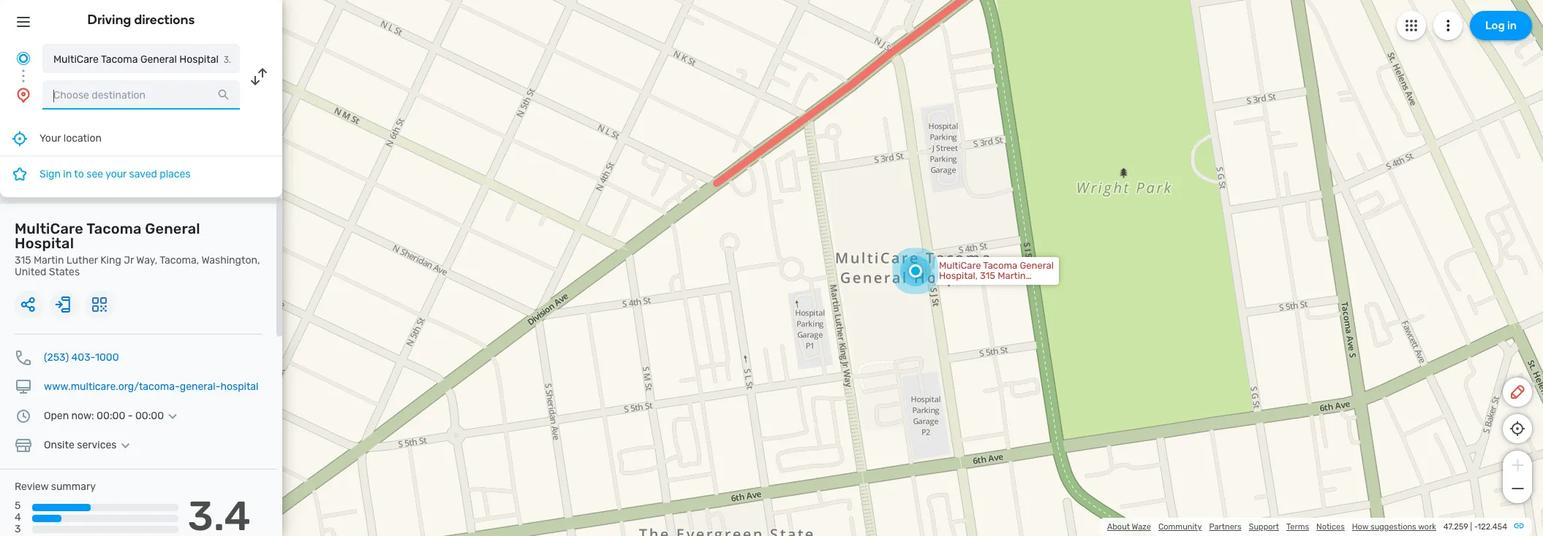 Task type: vqa. For each thing, say whether or not it's contained in the screenshot.
top Houston TX, USA
no



Task type: describe. For each thing, give the bounding box(es) containing it.
tacoma for multicare tacoma general hospital 315 martin luther king jr way, tacoma, washington, united states
[[86, 220, 142, 238]]

how
[[1352, 523, 1369, 533]]

www.multicare.org/tacoma-
[[44, 381, 180, 394]]

directions
[[134, 12, 195, 28]]

about waze community partners support terms notices how suggestions work 47.259 | -122.454
[[1107, 523, 1508, 533]]

terms
[[1287, 523, 1309, 533]]

open
[[44, 410, 69, 423]]

star image
[[11, 165, 29, 183]]

1 vertical spatial -
[[1474, 523, 1478, 533]]

(253) 403-1000 link
[[44, 352, 119, 364]]

support link
[[1249, 523, 1279, 533]]

call image
[[15, 350, 32, 367]]

www.multicare.org/tacoma-general-hospital link
[[44, 381, 259, 394]]

waze
[[1132, 523, 1151, 533]]

location image
[[15, 86, 32, 104]]

link image
[[1514, 521, 1525, 533]]

2 00:00 from the left
[[135, 410, 164, 423]]

1 00:00 from the left
[[97, 410, 125, 423]]

chevron down image
[[164, 411, 181, 423]]

general-
[[180, 381, 221, 394]]

about
[[1107, 523, 1130, 533]]

0 horizontal spatial -
[[128, 410, 133, 423]]

notices
[[1317, 523, 1345, 533]]

work
[[1419, 523, 1437, 533]]

5 4 3
[[15, 500, 21, 536]]

about waze link
[[1107, 523, 1151, 533]]

clock image
[[15, 408, 32, 426]]

hospital for multicare tacoma general hospital 315 martin luther king jr way, tacoma, washington, united states
[[15, 235, 74, 252]]

notices link
[[1317, 523, 1345, 533]]

multicare for multicare tacoma general hospital 315 martin luther king jr way, tacoma, washington, united states
[[15, 220, 83, 238]]

Choose destination text field
[[42, 80, 240, 110]]

hospital for multicare tacoma general hospital
[[179, 53, 219, 66]]

47.259
[[1444, 523, 1469, 533]]

onsite services button
[[44, 440, 134, 452]]

current location image
[[15, 50, 32, 67]]

community
[[1159, 523, 1202, 533]]

403-
[[71, 352, 95, 364]]

open now: 00:00 - 00:00
[[44, 410, 164, 423]]

5
[[15, 500, 21, 513]]

tacoma for multicare tacoma general hospital
[[101, 53, 138, 66]]

(253)
[[44, 352, 69, 364]]

recenter image
[[11, 130, 29, 147]]

pencil image
[[1509, 384, 1527, 402]]

driving
[[87, 12, 131, 28]]

zoom out image
[[1509, 481, 1527, 498]]

1000
[[95, 352, 119, 364]]

tacoma,
[[160, 255, 199, 267]]

partners link
[[1210, 523, 1242, 533]]

support
[[1249, 523, 1279, 533]]

services
[[77, 440, 117, 452]]

multicare for multicare tacoma general hospital
[[53, 53, 99, 66]]

driving directions
[[87, 12, 195, 28]]



Task type: locate. For each thing, give the bounding box(es) containing it.
0 vertical spatial tacoma
[[101, 53, 138, 66]]

terms link
[[1287, 523, 1309, 533]]

(253) 403-1000
[[44, 352, 119, 364]]

luther
[[66, 255, 98, 267]]

computer image
[[15, 379, 32, 396]]

multicare
[[53, 53, 99, 66], [15, 220, 83, 238]]

hospital up martin
[[15, 235, 74, 252]]

00:00
[[97, 410, 125, 423], [135, 410, 164, 423]]

0 horizontal spatial hospital
[[15, 235, 74, 252]]

tacoma inside button
[[101, 53, 138, 66]]

multicare down the driving
[[53, 53, 99, 66]]

zoom in image
[[1509, 457, 1527, 475]]

hospital inside multicare tacoma general hospital button
[[179, 53, 219, 66]]

martin
[[34, 255, 64, 267]]

general inside multicare tacoma general hospital 315 martin luther king jr way, tacoma, washington, united states
[[145, 220, 200, 238]]

way,
[[136, 255, 157, 267]]

suggestions
[[1371, 523, 1417, 533]]

chevron down image
[[117, 440, 134, 452]]

00:00 right now:
[[97, 410, 125, 423]]

www.multicare.org/tacoma-general-hospital
[[44, 381, 259, 394]]

general inside multicare tacoma general hospital button
[[140, 53, 177, 66]]

3
[[15, 524, 21, 536]]

- up chevron down image
[[128, 410, 133, 423]]

tacoma down the driving
[[101, 53, 138, 66]]

onsite
[[44, 440, 74, 452]]

0 vertical spatial multicare
[[53, 53, 99, 66]]

tacoma
[[101, 53, 138, 66], [86, 220, 142, 238]]

1 vertical spatial multicare
[[15, 220, 83, 238]]

tacoma inside multicare tacoma general hospital 315 martin luther king jr way, tacoma, washington, united states
[[86, 220, 142, 238]]

store image
[[15, 437, 32, 455]]

0 vertical spatial general
[[140, 53, 177, 66]]

general for multicare tacoma general hospital 315 martin luther king jr way, tacoma, washington, united states
[[145, 220, 200, 238]]

partners
[[1210, 523, 1242, 533]]

summary
[[51, 481, 96, 494]]

open now: 00:00 - 00:00 button
[[44, 410, 181, 423]]

1 vertical spatial hospital
[[15, 235, 74, 252]]

hospital
[[179, 53, 219, 66], [15, 235, 74, 252]]

1 vertical spatial tacoma
[[86, 220, 142, 238]]

general
[[140, 53, 177, 66], [145, 220, 200, 238]]

onsite services
[[44, 440, 117, 452]]

states
[[49, 266, 80, 279]]

list box
[[0, 121, 282, 198]]

jr
[[124, 255, 134, 267]]

|
[[1471, 523, 1473, 533]]

general for multicare tacoma general hospital
[[140, 53, 177, 66]]

multicare tacoma general hospital 315 martin luther king jr way, tacoma, washington, united states
[[15, 220, 260, 279]]

- right |
[[1474, 523, 1478, 533]]

king
[[100, 255, 121, 267]]

00:00 down www.multicare.org/tacoma-general-hospital
[[135, 410, 164, 423]]

1 horizontal spatial hospital
[[179, 53, 219, 66]]

multicare up martin
[[15, 220, 83, 238]]

united
[[15, 266, 46, 279]]

multicare tacoma general hospital
[[53, 53, 219, 66]]

-
[[128, 410, 133, 423], [1474, 523, 1478, 533]]

4
[[15, 512, 21, 525]]

multicare tacoma general hospital button
[[42, 44, 240, 73]]

1 vertical spatial general
[[145, 220, 200, 238]]

review
[[15, 481, 49, 494]]

review summary
[[15, 481, 96, 494]]

multicare inside button
[[53, 53, 99, 66]]

hospital inside multicare tacoma general hospital 315 martin luther king jr way, tacoma, washington, united states
[[15, 235, 74, 252]]

community link
[[1159, 523, 1202, 533]]

tacoma up "king"
[[86, 220, 142, 238]]

now:
[[71, 410, 94, 423]]

washington,
[[201, 255, 260, 267]]

hospital
[[221, 381, 259, 394]]

0 vertical spatial hospital
[[179, 53, 219, 66]]

315
[[15, 255, 31, 267]]

how suggestions work link
[[1352, 523, 1437, 533]]

multicare inside multicare tacoma general hospital 315 martin luther king jr way, tacoma, washington, united states
[[15, 220, 83, 238]]

0 vertical spatial -
[[128, 410, 133, 423]]

general up choose destination text field
[[140, 53, 177, 66]]

0 horizontal spatial 00:00
[[97, 410, 125, 423]]

1 horizontal spatial -
[[1474, 523, 1478, 533]]

1 horizontal spatial 00:00
[[135, 410, 164, 423]]

hospital down the directions
[[179, 53, 219, 66]]

general up tacoma,
[[145, 220, 200, 238]]

122.454
[[1478, 523, 1508, 533]]



